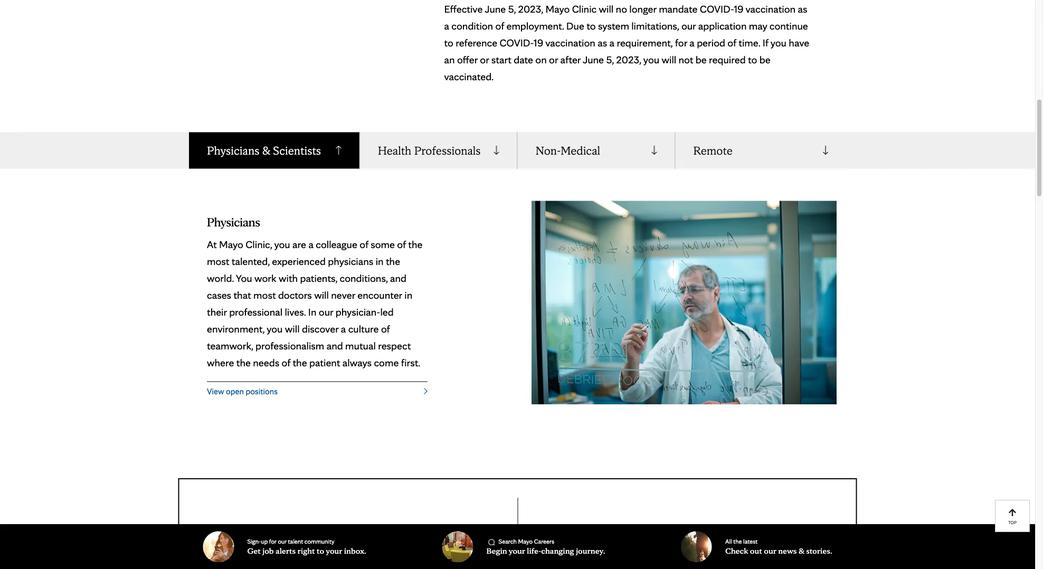 Task type: describe. For each thing, give the bounding box(es) containing it.
after
[[560, 53, 581, 66]]

search mayo careers begin your life-changing journey.
[[486, 538, 605, 556]]

led
[[380, 305, 394, 318]]

mandate
[[659, 2, 698, 15]]

to up an on the left top of page
[[444, 36, 453, 49]]

world
[[580, 560, 607, 569]]

lives.
[[285, 305, 306, 318]]

offer
[[457, 53, 478, 66]]

1 horizontal spatial as
[[798, 2, 807, 15]]

view open positions link
[[207, 381, 428, 401]]

application
[[698, 19, 747, 32]]

mayo inside at mayo clinic, you are a colleague of some of the most talented, experienced physicians in the world. you work with patients, conditions, and cases that most doctors will never encounter in their professional lives. in our physician-led environment, you will discover a culture of teamwork, professionalism and mutual respect where the needs of the patient always come first.
[[219, 238, 243, 250]]

positions
[[246, 386, 278, 396]]

all
[[725, 538, 732, 545]]

more
[[696, 560, 719, 569]]

stories.
[[806, 545, 832, 556]]

of right some
[[397, 238, 406, 250]]

0 vertical spatial 5,
[[508, 2, 516, 15]]

environment,
[[207, 322, 265, 335]]

always
[[343, 356, 372, 369]]

colleague
[[316, 238, 357, 250]]

up
[[261, 538, 268, 545]]

talent
[[288, 538, 303, 545]]

you
[[236, 271, 252, 284]]

1 horizontal spatial vaccination
[[746, 2, 796, 15]]

will up the professionalism
[[285, 322, 300, 335]]

2023-
[[642, 560, 669, 569]]

top link
[[995, 500, 1030, 532]]

some
[[371, 238, 395, 250]]

limitations,
[[631, 19, 679, 32]]

0 horizontal spatial u.s.
[[424, 533, 460, 562]]

1 horizontal spatial june
[[583, 53, 604, 66]]

& inside all the latest check out our news & stories.
[[799, 545, 804, 556]]

an
[[444, 53, 455, 66]]

open
[[226, 386, 244, 396]]

other
[[611, 543, 634, 556]]

medical
[[561, 143, 600, 157]]

professionalism
[[256, 339, 324, 352]]

1 vertical spatial 5,
[[606, 53, 614, 66]]

will left not
[[662, 53, 676, 66]]

world.
[[207, 271, 234, 284]]

1 or from the left
[[480, 53, 489, 66]]

0 vertical spatial and
[[390, 271, 406, 284]]

patients,
[[300, 271, 337, 284]]

top-
[[634, 527, 653, 539]]

of up required on the top of page
[[728, 36, 736, 49]]

specialties
[[720, 527, 766, 539]]

the right some
[[408, 238, 423, 250]]

your inside search mayo careers begin your life-changing journey.
[[509, 545, 525, 556]]

for inside sign-up for our talent community get job alerts right to your inbox.
[[269, 538, 277, 545]]

if
[[763, 36, 768, 49]]

news
[[778, 545, 797, 556]]

health professionals
[[378, 143, 481, 157]]

the right inbox.
[[388, 533, 420, 562]]

teamwork,
[[207, 339, 253, 352]]

needs
[[253, 356, 279, 369]]

not
[[679, 53, 693, 66]]

will down 'patients,'
[[314, 288, 329, 301]]

their
[[207, 305, 227, 318]]

changing
[[541, 545, 574, 556]]

out
[[750, 545, 762, 556]]

you up the professionalism
[[267, 322, 283, 335]]

1 horizontal spatial most
[[253, 288, 276, 301]]

effective
[[444, 2, 483, 15]]

to inside the mayo clinic is top-ranked in more specialties than any other hospital according to u.s. news & world report 2023-2024. more than 1
[[719, 543, 728, 556]]

top-ranked in the u.s.
[[252, 533, 460, 562]]

to down time.
[[748, 53, 757, 66]]

required
[[709, 53, 746, 66]]

professional
[[229, 305, 282, 318]]

more
[[695, 527, 718, 539]]

of down 'led'
[[381, 322, 390, 335]]

condition
[[452, 19, 493, 32]]

the down some
[[386, 255, 400, 267]]

physicians & scientists
[[207, 143, 321, 157]]

the down the professionalism
[[293, 356, 307, 369]]

check
[[725, 545, 748, 556]]

our inside at mayo clinic, you are a colleague of some of the most talented, experienced physicians in the world. you work with patients, conditions, and cases that most doctors will never encounter in their professional lives. in our physician-led environment, you will discover a culture of teamwork, professionalism and mutual respect where the needs of the patient always come first.
[[319, 305, 333, 318]]

begin
[[486, 545, 507, 556]]

0 horizontal spatial ranked
[[295, 533, 361, 562]]

you down the requirement,
[[643, 53, 659, 66]]

top
[[1008, 519, 1017, 525]]

0 horizontal spatial 19
[[534, 36, 543, 49]]

alerts
[[276, 545, 296, 556]]

to inside sign-up for our talent community get job alerts right to your inbox.
[[317, 545, 324, 556]]

come
[[374, 356, 399, 369]]

health
[[378, 143, 411, 157]]

due
[[566, 19, 584, 32]]

work
[[254, 271, 276, 284]]

careers
[[534, 538, 554, 545]]

search
[[498, 538, 517, 545]]

time.
[[739, 36, 760, 49]]

for inside effective june 5, 2023, mayo clinic will no longer mandate covid-19 vaccination as a condition of employment. due to system limitations, our application may continue to reference covid-19 vaccination as a requirement, for a period of time. if you have an offer or start date on or after june 5, 2023, you will not be required to be vaccinated.
[[675, 36, 687, 49]]

0 horizontal spatial most
[[207, 255, 229, 267]]

system
[[598, 19, 629, 32]]

talented,
[[232, 255, 270, 267]]

in inside the mayo clinic is top-ranked in more specialties than any other hospital according to u.s. news & world report 2023-2024. more than 1
[[685, 527, 693, 539]]

sign-
[[247, 538, 261, 545]]



Task type: locate. For each thing, give the bounding box(es) containing it.
2 horizontal spatial &
[[799, 545, 804, 556]]

to right right
[[317, 545, 324, 556]]

5,
[[508, 2, 516, 15], [606, 53, 614, 66]]

a
[[444, 19, 449, 32], [609, 36, 614, 49], [690, 36, 695, 49], [308, 238, 314, 250], [341, 322, 346, 335]]

1 vertical spatial june
[[583, 53, 604, 66]]

1 horizontal spatial clinic
[[598, 527, 622, 539]]

clinic left is
[[598, 527, 622, 539]]

1 vertical spatial for
[[269, 538, 277, 545]]

1 horizontal spatial and
[[390, 271, 406, 284]]

is
[[625, 527, 631, 539]]

2 be from the left
[[759, 53, 770, 66]]

sign-up for our talent community get job alerts right to your inbox.
[[247, 538, 366, 556]]

get
[[247, 545, 261, 556]]

view open positions
[[207, 386, 278, 396]]

& inside button
[[262, 143, 270, 157]]

1 be from the left
[[696, 53, 707, 66]]

in
[[308, 305, 316, 318]]

respect
[[378, 339, 411, 352]]

0 horizontal spatial be
[[696, 53, 707, 66]]

u.s.
[[424, 533, 460, 562], [730, 543, 747, 556]]

view
[[207, 386, 224, 396]]

and
[[390, 271, 406, 284], [327, 339, 343, 352]]

1 vertical spatial covid-
[[500, 36, 534, 49]]

our left talent
[[278, 538, 287, 545]]

and up patient
[[327, 339, 343, 352]]

to
[[587, 19, 596, 32], [444, 36, 453, 49], [748, 53, 757, 66], [719, 543, 728, 556], [317, 545, 324, 556]]

effective june 5, 2023, mayo clinic will no longer mandate covid-19 vaccination as a condition of employment. due to system limitations, our application may continue to reference covid-19 vaccination as a requirement, for a period of time. if you have an offer or start date on or after june 5, 2023, you will not be required to be vaccinated.
[[444, 2, 809, 82]]

remote
[[693, 143, 733, 157]]

any
[[593, 543, 608, 556]]

with
[[279, 271, 298, 284]]

mayo up journey.
[[571, 527, 596, 539]]

0 horizontal spatial june
[[485, 2, 506, 15]]

physicians & scientists button
[[189, 132, 360, 169]]

continue
[[770, 19, 808, 32]]

a left culture
[[341, 322, 346, 335]]

vaccination up after
[[545, 36, 595, 49]]

to right due
[[587, 19, 596, 32]]

vaccination
[[746, 2, 796, 15], [545, 36, 595, 49]]

for up not
[[675, 36, 687, 49]]

2023, up employment.
[[518, 2, 543, 15]]

be right not
[[696, 53, 707, 66]]

1 vertical spatial physicians
[[207, 214, 260, 229]]

5, down system
[[606, 53, 614, 66]]

the inside all the latest check out our news & stories.
[[733, 538, 742, 545]]

1 horizontal spatial 19
[[734, 2, 744, 15]]

0 horizontal spatial 5,
[[508, 2, 516, 15]]

0 vertical spatial covid-
[[700, 2, 734, 15]]

all the latest check out our news & stories.
[[725, 538, 832, 556]]

vaccinated.
[[444, 70, 494, 82]]

our inside all the latest check out our news & stories.
[[764, 545, 776, 556]]

our down mandate
[[681, 19, 696, 32]]

report
[[610, 560, 640, 569]]

0 horizontal spatial or
[[480, 53, 489, 66]]

1 vertical spatial as
[[598, 36, 607, 49]]

our inside effective june 5, 2023, mayo clinic will no longer mandate covid-19 vaccination as a condition of employment. due to system limitations, our application may continue to reference covid-19 vaccination as a requirement, for a period of time. if you have an offer or start date on or after june 5, 2023, you will not be required to be vaccinated.
[[681, 19, 696, 32]]

1 vertical spatial clinic
[[598, 527, 622, 539]]

physicians inside button
[[207, 143, 259, 157]]

0 vertical spatial vaccination
[[746, 2, 796, 15]]

as
[[798, 2, 807, 15], [598, 36, 607, 49]]

remote button
[[675, 132, 846, 169]]

that
[[234, 288, 251, 301]]

& right news
[[799, 545, 804, 556]]

1 horizontal spatial or
[[549, 53, 558, 66]]

0 vertical spatial physicians
[[207, 143, 259, 157]]

health professionals button
[[360, 132, 518, 169]]

may
[[749, 19, 767, 32]]

and up encounter
[[390, 271, 406, 284]]

physicians for physicians
[[207, 214, 260, 229]]

0 horizontal spatial and
[[327, 339, 343, 352]]

longer
[[629, 2, 657, 15]]

the right all
[[733, 538, 742, 545]]

0 horizontal spatial covid-
[[500, 36, 534, 49]]

mutual
[[345, 339, 376, 352]]

no
[[616, 2, 627, 15]]

cases
[[207, 288, 231, 301]]

1 vertical spatial than
[[722, 560, 741, 569]]

1 horizontal spatial ranked
[[652, 527, 682, 539]]

non-medical
[[536, 143, 600, 157]]

will left 'no'
[[599, 2, 614, 15]]

scientists
[[273, 143, 321, 157]]

& left scientists
[[262, 143, 270, 157]]

clinic inside the mayo clinic is top-ranked in more specialties than any other hospital according to u.s. news & world report 2023-2024. more than 1
[[598, 527, 622, 539]]

1 vertical spatial 19
[[534, 36, 543, 49]]

1 horizontal spatial than
[[722, 560, 741, 569]]

0 horizontal spatial clinic
[[572, 2, 597, 15]]

1 horizontal spatial &
[[571, 560, 578, 569]]

1 horizontal spatial for
[[675, 36, 687, 49]]

clinic inside effective june 5, 2023, mayo clinic will no longer mandate covid-19 vaccination as a condition of employment. due to system limitations, our application may continue to reference covid-19 vaccination as a requirement, for a period of time. if you have an offer or start date on or after june 5, 2023, you will not be required to be vaccinated.
[[572, 2, 597, 15]]

encounter
[[358, 288, 402, 301]]

be down if at the top
[[759, 53, 770, 66]]

0 vertical spatial 2023,
[[518, 2, 543, 15]]

patient
[[309, 356, 340, 369]]

or
[[480, 53, 489, 66], [549, 53, 558, 66]]

at
[[207, 238, 217, 250]]

be
[[696, 53, 707, 66], [759, 53, 770, 66]]

& inside the mayo clinic is top-ranked in more specialties than any other hospital according to u.s. news & world report 2023-2024. more than 1
[[571, 560, 578, 569]]

vaccination up "may"
[[746, 2, 796, 15]]

a up not
[[690, 36, 695, 49]]

june right after
[[583, 53, 604, 66]]

0 horizontal spatial &
[[262, 143, 270, 157]]

non-medical button
[[518, 132, 675, 169]]

never
[[331, 288, 355, 301]]

1 horizontal spatial 5,
[[606, 53, 614, 66]]

your inside sign-up for our talent community get job alerts right to your inbox.
[[326, 545, 342, 556]]

most down the work
[[253, 288, 276, 301]]

0 vertical spatial most
[[207, 255, 229, 267]]

clinic
[[572, 2, 597, 15], [598, 527, 622, 539]]

conditions,
[[340, 271, 388, 284]]

0 horizontal spatial than
[[571, 543, 591, 556]]

of
[[495, 19, 504, 32], [728, 36, 736, 49], [360, 238, 368, 250], [397, 238, 406, 250], [381, 322, 390, 335], [282, 356, 290, 369]]

1 horizontal spatial 2023,
[[616, 53, 641, 66]]

0 horizontal spatial your
[[326, 545, 342, 556]]

or right on
[[549, 53, 558, 66]]

professionals
[[414, 143, 481, 157]]

clinic up due
[[572, 2, 597, 15]]

1 vertical spatial most
[[253, 288, 276, 301]]

have
[[789, 36, 809, 49]]

for right up
[[269, 538, 277, 545]]

physicians and scientists image
[[532, 201, 837, 404]]

date
[[514, 53, 533, 66]]

top-
[[252, 533, 295, 562]]

than up the world
[[571, 543, 591, 556]]

1 horizontal spatial covid-
[[700, 2, 734, 15]]

19 up application
[[734, 2, 744, 15]]

& left the world
[[571, 560, 578, 569]]

1 vertical spatial and
[[327, 339, 343, 352]]

your left life-
[[509, 545, 525, 556]]

your
[[326, 545, 342, 556], [509, 545, 525, 556]]

doctors
[[278, 288, 312, 301]]

for
[[675, 36, 687, 49], [269, 538, 277, 545]]

mayo right at
[[219, 238, 243, 250]]

you left are
[[274, 238, 290, 250]]

mayo clinic is top-ranked in more specialties than any other hospital according to u.s. news & world report 2023-2024. more than 1
[[571, 527, 774, 569]]

the down 'teamwork,'
[[236, 356, 251, 369]]

mayo up due
[[546, 2, 570, 15]]

right
[[298, 545, 315, 556]]

than down check
[[722, 560, 741, 569]]

most
[[207, 255, 229, 267], [253, 288, 276, 301]]

a right are
[[308, 238, 314, 250]]

first.
[[401, 356, 420, 369]]

hospital
[[636, 543, 671, 556]]

physicians
[[328, 255, 373, 267]]

5, up employment.
[[508, 2, 516, 15]]

0 vertical spatial for
[[675, 36, 687, 49]]

june up condition
[[485, 2, 506, 15]]

0 horizontal spatial 2023,
[[518, 2, 543, 15]]

0 vertical spatial clinic
[[572, 2, 597, 15]]

0 vertical spatial as
[[798, 2, 807, 15]]

start
[[491, 53, 511, 66]]

or left the start
[[480, 53, 489, 66]]

at mayo clinic, you are a colleague of some of the most talented, experienced physicians in the world. you work with patients, conditions, and cases that most doctors will never encounter in their professional lives. in our physician-led environment, you will discover a culture of teamwork, professionalism and mutual respect where the needs of the patient always come first.
[[207, 238, 423, 369]]

of left some
[[360, 238, 368, 250]]

u.s. inside the mayo clinic is top-ranked in more specialties than any other hospital according to u.s. news & world report 2023-2024. more than 1
[[730, 543, 747, 556]]

&
[[262, 143, 270, 157], [799, 545, 804, 556], [571, 560, 578, 569]]

life-
[[527, 545, 541, 556]]

mayo inside the mayo clinic is top-ranked in more specialties than any other hospital according to u.s. news & world report 2023-2024. more than 1
[[571, 527, 596, 539]]

2 or from the left
[[549, 53, 558, 66]]

our inside sign-up for our talent community get job alerts right to your inbox.
[[278, 538, 287, 545]]

0 vertical spatial &
[[262, 143, 270, 157]]

clinic,
[[246, 238, 272, 250]]

2 your from the left
[[509, 545, 525, 556]]

most up world.
[[207, 255, 229, 267]]

to up more
[[719, 543, 728, 556]]

0 horizontal spatial for
[[269, 538, 277, 545]]

1 physicians from the top
[[207, 143, 259, 157]]

according
[[673, 543, 716, 556]]

of right condition
[[495, 19, 504, 32]]

june
[[485, 2, 506, 15], [583, 53, 604, 66]]

latest
[[743, 538, 758, 545]]

physicians for physicians & scientists
[[207, 143, 259, 157]]

1 your from the left
[[326, 545, 342, 556]]

0 vertical spatial june
[[485, 2, 506, 15]]

0 vertical spatial than
[[571, 543, 591, 556]]

mayo inside effective june 5, 2023, mayo clinic will no longer mandate covid-19 vaccination as a condition of employment. due to system limitations, our application may continue to reference covid-19 vaccination as a requirement, for a period of time. if you have an offer or start date on or after june 5, 2023, you will not be required to be vaccinated.
[[546, 2, 570, 15]]

inbox.
[[344, 545, 366, 556]]

our right out on the right
[[764, 545, 776, 556]]

as up continue
[[798, 2, 807, 15]]

period
[[697, 36, 725, 49]]

2 physicians from the top
[[207, 214, 260, 229]]

2024.
[[669, 560, 694, 569]]

1 vertical spatial &
[[799, 545, 804, 556]]

our right the in
[[319, 305, 333, 318]]

culture
[[348, 322, 379, 335]]

2 vertical spatial &
[[571, 560, 578, 569]]

mayo inside search mayo careers begin your life-changing journey.
[[518, 538, 533, 545]]

covid- up the date
[[500, 36, 534, 49]]

1 horizontal spatial u.s.
[[730, 543, 747, 556]]

non-
[[536, 143, 561, 157]]

discover
[[302, 322, 339, 335]]

0 vertical spatial 19
[[734, 2, 744, 15]]

1 horizontal spatial be
[[759, 53, 770, 66]]

a down effective
[[444, 19, 449, 32]]

0 horizontal spatial vaccination
[[545, 36, 595, 49]]

1 vertical spatial vaccination
[[545, 36, 595, 49]]

covid- up application
[[700, 2, 734, 15]]

19 up on
[[534, 36, 543, 49]]

as down system
[[598, 36, 607, 49]]

reference
[[456, 36, 497, 49]]

job
[[262, 545, 274, 556]]

you right if at the top
[[771, 36, 787, 49]]

your left inbox.
[[326, 545, 342, 556]]

ranked inside the mayo clinic is top-ranked in more specialties than any other hospital according to u.s. news & world report 2023-2024. more than 1
[[652, 527, 682, 539]]

on
[[535, 53, 547, 66]]

mayo right search
[[518, 538, 533, 545]]

1 vertical spatial 2023,
[[616, 53, 641, 66]]

news
[[750, 543, 774, 556]]

1 horizontal spatial your
[[509, 545, 525, 556]]

of down the professionalism
[[282, 356, 290, 369]]

requirement,
[[617, 36, 673, 49]]

0 horizontal spatial as
[[598, 36, 607, 49]]

2023, down the requirement,
[[616, 53, 641, 66]]

a down system
[[609, 36, 614, 49]]



Task type: vqa. For each thing, say whether or not it's contained in the screenshot.
Mayo in Effective June 5, 2023, Mayo Clinic Will No Longer Mandate Covid-19 Vaccination As A Condition Of Employment. Due To System Limitations, Our Application May Continue To Reference Covid-19 Vaccination As A Requirement, For A Period Of Time. If You Have An Offer Or Start Date On Or After June 5, 2023, You Will Not Be Required To Be Vaccinated.
yes



